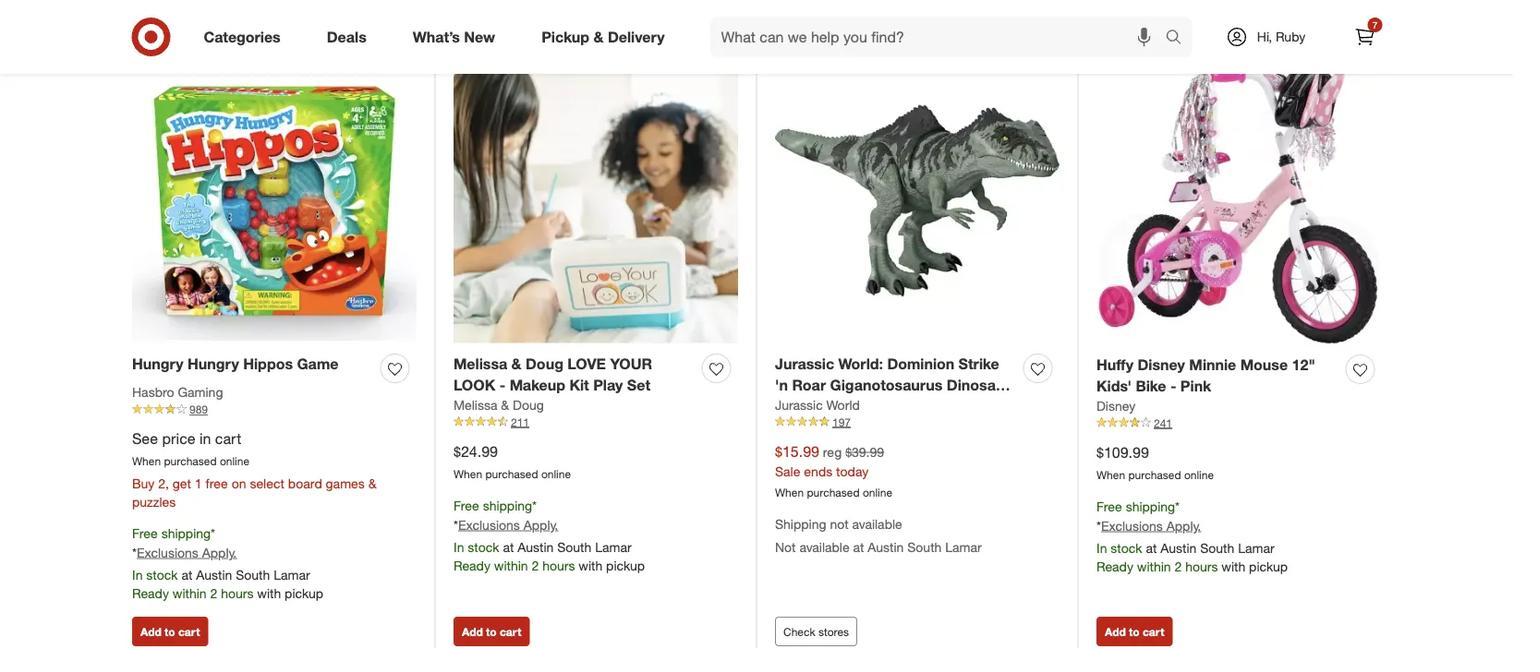 Task type: locate. For each thing, give the bounding box(es) containing it.
austin for hungry hungry hippos game
[[196, 567, 232, 583]]

jurassic inside jurassic world: dominion strike 'n roar giganotosaurus dinosaur figure
[[775, 355, 834, 373]]

'n
[[775, 376, 788, 394]]

197
[[832, 415, 851, 429]]

1 horizontal spatial within
[[494, 557, 528, 573]]

pink
[[1180, 377, 1211, 395]]

south
[[557, 539, 591, 555], [907, 539, 942, 555], [1200, 540, 1234, 556], [236, 567, 270, 583]]

lamar for hungry hungry hippos game
[[274, 567, 310, 583]]

online
[[220, 454, 249, 468], [541, 467, 571, 481], [1184, 468, 1214, 482], [863, 486, 892, 499]]

mouse
[[1240, 356, 1288, 374]]

1
[[195, 476, 202, 492]]

melissa inside melissa & doug love your look - makeup kit play set
[[454, 355, 507, 373]]

1 horizontal spatial ready
[[454, 557, 490, 573]]

$15.99 reg $39.99 sale ends today when purchased online
[[775, 443, 892, 499]]

shipping down $24.99 when purchased online
[[483, 497, 532, 514]]

doug for melissa & doug
[[513, 397, 544, 413]]

0 vertical spatial doug
[[526, 355, 563, 373]]

0 horizontal spatial 2
[[210, 585, 217, 601]]

kit
[[569, 376, 589, 394]]

lamar for huffy disney minnie mouse 12" kids' bike - pink
[[1238, 540, 1274, 556]]

shipping
[[775, 516, 826, 532]]

pick it up
[[783, 7, 832, 21]]

* down $24.99 when purchased online
[[532, 497, 537, 514]]

free for $24.99
[[454, 497, 479, 514]]

austin down free in the left of the page
[[196, 567, 232, 583]]

1 horizontal spatial in
[[454, 539, 464, 555]]

huffy disney minnie mouse 12" kids' bike - pink image
[[1097, 59, 1382, 344], [1097, 59, 1382, 344]]

melissa & doug love your look - makeup kit play set image
[[454, 59, 738, 343], [454, 59, 738, 343]]

& inside see price in cart when purchased online buy 2, get 1 free on select board games & puzzles
[[368, 476, 376, 492]]

doug inside "link"
[[513, 397, 544, 413]]

-
[[499, 376, 506, 394], [1170, 377, 1176, 395]]

1 melissa from the top
[[454, 355, 507, 373]]

new
[[464, 28, 495, 46]]

2 horizontal spatial free shipping * * exclusions apply. in stock at  austin south lamar ready within 2 hours with pickup
[[1097, 498, 1288, 574]]

free for $109.99
[[1097, 498, 1122, 515]]

*
[[532, 497, 537, 514], [1175, 498, 1180, 515], [454, 517, 458, 533], [1097, 518, 1101, 534], [211, 525, 215, 542], [132, 545, 137, 561]]

0 horizontal spatial apply.
[[202, 545, 237, 561]]

hungry hungry hippos game
[[132, 355, 339, 373]]

1 horizontal spatial hours
[[542, 557, 575, 573]]

2 horizontal spatial within
[[1137, 558, 1171, 574]]

989 link
[[132, 402, 417, 418]]

0 vertical spatial disney
[[1138, 356, 1185, 374]]

within for $24.99
[[494, 557, 528, 573]]

disney up 'bike'
[[1138, 356, 1185, 374]]

stock down puzzles
[[146, 567, 178, 583]]

disney
[[1138, 356, 1185, 374], [1097, 398, 1136, 414]]

at
[[503, 539, 514, 555], [853, 539, 864, 555], [1146, 540, 1157, 556], [181, 567, 192, 583]]

2 horizontal spatial in
[[1097, 540, 1107, 556]]

exclusions apply. link
[[458, 517, 558, 533], [1101, 518, 1201, 534], [137, 545, 237, 561]]

0 horizontal spatial free shipping * * exclusions apply. in stock at  austin south lamar ready within 2 hours with pickup
[[132, 525, 323, 601]]

apply. for $109.99
[[1166, 518, 1201, 534]]

& inside pickup & delivery link
[[594, 28, 604, 46]]

exclusions down $24.99 when purchased online
[[458, 517, 520, 533]]

exclusions apply. link down $24.99 when purchased online
[[458, 517, 558, 533]]

$109.99 when purchased online
[[1097, 444, 1214, 482]]

2
[[532, 557, 539, 573], [1175, 558, 1182, 574], [210, 585, 217, 601]]

at right not
[[853, 539, 864, 555]]

austin down $109.99 when purchased online
[[1160, 540, 1197, 556]]

within
[[494, 557, 528, 573], [1137, 558, 1171, 574], [173, 585, 207, 601]]

kids'
[[1097, 377, 1132, 395]]

cart inside see price in cart when purchased online buy 2, get 1 free on select board games & puzzles
[[215, 430, 241, 448]]

1 horizontal spatial disney
[[1138, 356, 1185, 374]]

jurassic for jurassic world
[[775, 397, 823, 413]]

disney down kids'
[[1097, 398, 1136, 414]]

when inside see price in cart when purchased online buy 2, get 1 free on select board games & puzzles
[[132, 454, 161, 468]]

with for $109.99
[[1222, 558, 1245, 574]]

1 horizontal spatial exclusions
[[458, 517, 520, 533]]

What can we help you find? suggestions appear below search field
[[710, 17, 1170, 57]]

* down $109.99
[[1097, 518, 1101, 534]]

jurassic down roar
[[775, 397, 823, 413]]

2 horizontal spatial free
[[1097, 498, 1122, 515]]

$109.99
[[1097, 444, 1149, 462]]

doug up 211
[[513, 397, 544, 413]]

1 horizontal spatial -
[[1170, 377, 1176, 395]]

south for huffy disney minnie mouse 12" kids' bike - pink
[[1200, 540, 1234, 556]]

2 horizontal spatial stock
[[1111, 540, 1142, 556]]

add
[[140, 7, 161, 21], [1105, 7, 1126, 21], [140, 625, 161, 639], [462, 625, 483, 639], [1105, 625, 1126, 639]]

dinosaur
[[947, 376, 1010, 394]]

pickup & delivery
[[541, 28, 665, 46]]

jurassic up roar
[[775, 355, 834, 373]]

2 horizontal spatial pickup
[[1249, 558, 1288, 574]]

2 horizontal spatial exclusions
[[1101, 518, 1163, 534]]

giganotosaurus
[[830, 376, 943, 394]]

& for melissa & doug
[[501, 397, 509, 413]]

melissa down look
[[454, 397, 497, 413]]

free shipping * * exclusions apply. in stock at  austin south lamar ready within 2 hours with pickup down $109.99 when purchased online
[[1097, 498, 1288, 574]]

1 horizontal spatial exclusions apply. link
[[458, 517, 558, 533]]

austin down today
[[868, 539, 904, 555]]

purchased inside $109.99 when purchased online
[[1128, 468, 1181, 482]]

2 jurassic from the top
[[775, 397, 823, 413]]

doug for melissa & doug love your look - makeup kit play set
[[526, 355, 563, 373]]

* down $109.99 when purchased online
[[1175, 498, 1180, 515]]

1 horizontal spatial stock
[[468, 539, 499, 555]]

2 horizontal spatial apply.
[[1166, 518, 1201, 534]]

0 horizontal spatial hungry
[[132, 355, 183, 373]]

purchased down the $24.99
[[485, 467, 538, 481]]

hi,
[[1257, 29, 1272, 45]]

add to cart
[[140, 7, 200, 21], [1105, 7, 1164, 21], [140, 625, 200, 639], [462, 625, 521, 639], [1105, 625, 1164, 639]]

0 vertical spatial available
[[852, 516, 902, 532]]

free shipping * * exclusions apply. in stock at  austin south lamar ready within 2 hours with pickup down free in the left of the page
[[132, 525, 323, 601]]

figure
[[775, 397, 819, 415]]

austin for huffy disney minnie mouse 12" kids' bike - pink
[[1160, 540, 1197, 556]]

stock down $24.99 when purchased online
[[468, 539, 499, 555]]

available right not
[[852, 516, 902, 532]]

exclusions apply. link down $109.99 when purchased online
[[1101, 518, 1201, 534]]

when down sale
[[775, 486, 804, 499]]

online down 241 link
[[1184, 468, 1214, 482]]

check stores
[[783, 625, 849, 639]]

purchased down the ends
[[807, 486, 860, 499]]

available down not
[[799, 539, 850, 555]]

at down $109.99 when purchased online
[[1146, 540, 1157, 556]]

0 horizontal spatial with
[[257, 585, 281, 601]]

1 horizontal spatial available
[[852, 516, 902, 532]]

strike
[[959, 355, 999, 373]]

free down the $24.99
[[454, 497, 479, 514]]

hasbro gaming
[[132, 384, 223, 400]]

free shipping * * exclusions apply. in stock at  austin south lamar ready within 2 hours with pickup down $24.99 when purchased online
[[454, 497, 645, 573]]

austin for melissa & doug love your look - makeup kit play set
[[518, 539, 554, 555]]

doug up makeup
[[526, 355, 563, 373]]

at down get
[[181, 567, 192, 583]]

add to cart for huffy disney minnie mouse 12" kids' bike - pink
[[1105, 625, 1164, 639]]

hungry up gaming
[[188, 355, 239, 373]]

at down $24.99 when purchased online
[[503, 539, 514, 555]]

free
[[454, 497, 479, 514], [1097, 498, 1122, 515], [132, 525, 158, 542]]

sale
[[775, 463, 800, 480]]

when down the see
[[132, 454, 161, 468]]

jurassic world: dominion strike 'n roar giganotosaurus dinosaur figure image
[[775, 59, 1060, 343], [775, 59, 1060, 343]]

melissa up look
[[454, 355, 507, 373]]

- inside melissa & doug love your look - makeup kit play set
[[499, 376, 506, 394]]

1 vertical spatial available
[[799, 539, 850, 555]]

disney link
[[1097, 397, 1136, 415]]

love
[[568, 355, 606, 373]]

get
[[173, 476, 191, 492]]

what's new
[[413, 28, 495, 46]]

1 vertical spatial doug
[[513, 397, 544, 413]]

- right 'bike'
[[1170, 377, 1176, 395]]

exclusions apply. link down puzzles
[[137, 545, 237, 561]]

lamar
[[595, 539, 631, 555], [945, 539, 982, 555], [1238, 540, 1274, 556], [274, 567, 310, 583]]

1 horizontal spatial pickup
[[606, 557, 645, 573]]

shipping
[[483, 497, 532, 514], [1126, 498, 1175, 515], [161, 525, 211, 542]]

online down the 211 link
[[541, 467, 571, 481]]

free shipping * * exclusions apply. in stock at  austin south lamar ready within 2 hours with pickup for $109.99
[[1097, 498, 1288, 574]]

$15.99
[[775, 443, 819, 461]]

in for $24.99
[[454, 539, 464, 555]]

& inside melissa & doug love your look - makeup kit play set
[[511, 355, 522, 373]]

online inside see price in cart when purchased online buy 2, get 1 free on select board games & puzzles
[[220, 454, 249, 468]]

with
[[579, 557, 603, 573], [1222, 558, 1245, 574], [257, 585, 281, 601]]

1 horizontal spatial with
[[579, 557, 603, 573]]

free down $109.99
[[1097, 498, 1122, 515]]

search button
[[1157, 17, 1201, 61]]

2 horizontal spatial hours
[[1185, 558, 1218, 574]]

online up on
[[220, 454, 249, 468]]

1 hungry from the left
[[132, 355, 183, 373]]

2 horizontal spatial with
[[1222, 558, 1245, 574]]

pickup
[[606, 557, 645, 573], [1249, 558, 1288, 574], [285, 585, 323, 601]]

melissa inside "link"
[[454, 397, 497, 413]]

to for hungry hungry hippos game
[[165, 625, 175, 639]]

& inside melissa & doug "link"
[[501, 397, 509, 413]]

shipping down puzzles
[[161, 525, 211, 542]]

exclusions apply. link for $24.99
[[458, 517, 558, 533]]

1 vertical spatial melissa
[[454, 397, 497, 413]]

0 horizontal spatial free
[[132, 525, 158, 542]]

play
[[593, 376, 623, 394]]

apply. down $24.99 when purchased online
[[523, 517, 558, 533]]

disney inside huffy disney minnie mouse 12" kids' bike - pink
[[1138, 356, 1185, 374]]

pickup for $24.99
[[606, 557, 645, 573]]

hungry up hasbro
[[132, 355, 183, 373]]

1 horizontal spatial free shipping * * exclusions apply. in stock at  austin south lamar ready within 2 hours with pickup
[[454, 497, 645, 573]]

add for melissa & doug love your look - makeup kit play set
[[462, 625, 483, 639]]

online down today
[[863, 486, 892, 499]]

doug
[[526, 355, 563, 373], [513, 397, 544, 413]]

2 hungry from the left
[[188, 355, 239, 373]]

1 horizontal spatial hungry
[[188, 355, 239, 373]]

cart
[[178, 7, 200, 21], [1143, 7, 1164, 21], [215, 430, 241, 448], [178, 625, 200, 639], [500, 625, 521, 639], [1143, 625, 1164, 639]]

purchased inside $15.99 reg $39.99 sale ends today when purchased online
[[807, 486, 860, 499]]

at inside shipping not available not available at austin south lamar
[[853, 539, 864, 555]]

stock
[[468, 539, 499, 555], [1111, 540, 1142, 556], [146, 567, 178, 583]]

1 jurassic from the top
[[775, 355, 834, 373]]

exclusions apply. link for $109.99
[[1101, 518, 1201, 534]]

free shipping * * exclusions apply. in stock at  austin south lamar ready within 2 hours with pickup for $24.99
[[454, 497, 645, 573]]

hungry
[[132, 355, 183, 373], [188, 355, 239, 373]]

1 vertical spatial disney
[[1097, 398, 1136, 414]]

- up melissa & doug
[[499, 376, 506, 394]]

available
[[852, 516, 902, 532], [799, 539, 850, 555]]

1 horizontal spatial apply.
[[523, 517, 558, 533]]

add to cart for melissa & doug love your look - makeup kit play set
[[462, 625, 521, 639]]

0 vertical spatial melissa
[[454, 355, 507, 373]]

0 horizontal spatial -
[[499, 376, 506, 394]]

jurassic
[[775, 355, 834, 373], [775, 397, 823, 413]]

jurassic world link
[[775, 396, 860, 414]]

austin inside shipping not available not available at austin south lamar
[[868, 539, 904, 555]]

when down $109.99
[[1097, 468, 1125, 482]]

online inside $109.99 when purchased online
[[1184, 468, 1214, 482]]

set
[[627, 376, 650, 394]]

minnie
[[1189, 356, 1236, 374]]

apply. down $109.99 when purchased online
[[1166, 518, 1201, 534]]

ready
[[454, 557, 490, 573], [1097, 558, 1133, 574], [132, 585, 169, 601]]

$24.99 when purchased online
[[454, 443, 571, 481]]

within for $109.99
[[1137, 558, 1171, 574]]

free down puzzles
[[132, 525, 158, 542]]

at for melissa & doug love your look - makeup kit play set
[[503, 539, 514, 555]]

free shipping * * exclusions apply. in stock at  austin south lamar ready within 2 hours with pickup
[[454, 497, 645, 573], [1097, 498, 1288, 574], [132, 525, 323, 601]]

apply. down free in the left of the page
[[202, 545, 237, 561]]

exclusions down $109.99 when purchased online
[[1101, 518, 1163, 534]]

categories link
[[188, 17, 304, 57]]

1 horizontal spatial free
[[454, 497, 479, 514]]

puzzles
[[132, 494, 176, 510]]

2 horizontal spatial 2
[[1175, 558, 1182, 574]]

when down the $24.99
[[454, 467, 482, 481]]

to for huffy disney minnie mouse 12" kids' bike - pink
[[1129, 625, 1140, 639]]

0 vertical spatial jurassic
[[775, 355, 834, 373]]

when inside $15.99 reg $39.99 sale ends today when purchased online
[[775, 486, 804, 499]]

2 horizontal spatial exclusions apply. link
[[1101, 518, 1201, 534]]

add to cart button for huffy disney minnie mouse 12" kids' bike - pink
[[1097, 617, 1173, 647]]

lamar inside shipping not available not available at austin south lamar
[[945, 539, 982, 555]]

austin down $24.99 when purchased online
[[518, 539, 554, 555]]

jurassic world: dominion strike 'n roar giganotosaurus dinosaur figure
[[775, 355, 1010, 415]]

7 link
[[1345, 17, 1385, 57]]

makeup
[[510, 376, 565, 394]]

shipping down $109.99 when purchased online
[[1126, 498, 1175, 515]]

add to cart button for melissa & doug love your look - makeup kit play set
[[454, 617, 530, 647]]

melissa
[[454, 355, 507, 373], [454, 397, 497, 413]]

1 horizontal spatial shipping
[[483, 497, 532, 514]]

hours for $109.99
[[1185, 558, 1218, 574]]

stock down $109.99 when purchased online
[[1111, 540, 1142, 556]]

purchased down $109.99
[[1128, 468, 1181, 482]]

2 melissa from the top
[[454, 397, 497, 413]]

1 horizontal spatial 2
[[532, 557, 539, 573]]

purchased up 1
[[164, 454, 217, 468]]

211 link
[[454, 414, 738, 431]]

select
[[250, 476, 284, 492]]

2 horizontal spatial ready
[[1097, 558, 1133, 574]]

world
[[826, 397, 860, 413]]

exclusions down puzzles
[[137, 545, 198, 561]]

doug inside melissa & doug love your look - makeup kit play set
[[526, 355, 563, 373]]

purchased inside see price in cart when purchased online buy 2, get 1 free on select board games & puzzles
[[164, 454, 217, 468]]

add to cart for hungry hungry hippos game
[[140, 625, 200, 639]]

hungry hungry hippos game image
[[132, 59, 417, 343], [132, 59, 417, 343]]

in
[[200, 430, 211, 448]]

add for hungry hungry hippos game
[[140, 625, 161, 639]]

1 vertical spatial jurassic
[[775, 397, 823, 413]]

2 horizontal spatial shipping
[[1126, 498, 1175, 515]]



Task type: describe. For each thing, give the bounding box(es) containing it.
0 horizontal spatial within
[[173, 585, 207, 601]]

up
[[819, 7, 832, 21]]

stores
[[818, 625, 849, 639]]

* down free in the left of the page
[[211, 525, 215, 542]]

on
[[232, 476, 246, 492]]

to for melissa & doug love your look - makeup kit play set
[[486, 625, 497, 639]]

hi, ruby
[[1257, 29, 1305, 45]]

when inside $24.99 when purchased online
[[454, 467, 482, 481]]

huffy disney minnie mouse 12" kids' bike - pink
[[1097, 356, 1315, 395]]

deals link
[[311, 17, 390, 57]]

pick
[[783, 7, 806, 21]]

- inside huffy disney minnie mouse 12" kids' bike - pink
[[1170, 377, 1176, 395]]

search
[[1157, 30, 1201, 48]]

what's
[[413, 28, 460, 46]]

not
[[830, 516, 849, 532]]

pickup for $109.99
[[1249, 558, 1288, 574]]

check stores button
[[775, 617, 857, 647]]

0 horizontal spatial exclusions
[[137, 545, 198, 561]]

2 for $109.99
[[1175, 558, 1182, 574]]

2 for $24.99
[[532, 557, 539, 573]]

purchased inside $24.99 when purchased online
[[485, 467, 538, 481]]

look
[[454, 376, 495, 394]]

melissa for melissa & doug love your look - makeup kit play set
[[454, 355, 507, 373]]

melissa & doug love your look - makeup kit play set
[[454, 355, 652, 394]]

2,
[[158, 476, 169, 492]]

add for huffy disney minnie mouse 12" kids' bike - pink
[[1105, 625, 1126, 639]]

211
[[511, 415, 529, 429]]

bike
[[1136, 377, 1166, 395]]

huffy
[[1097, 356, 1134, 374]]

& for pickup & delivery
[[594, 28, 604, 46]]

0 horizontal spatial hours
[[221, 585, 254, 601]]

at for huffy disney minnie mouse 12" kids' bike - pink
[[1146, 540, 1157, 556]]

it
[[809, 7, 816, 21]]

jurassic for jurassic world: dominion strike 'n roar giganotosaurus dinosaur figure
[[775, 355, 834, 373]]

shipping not available not available at austin south lamar
[[775, 516, 982, 555]]

stock for $24.99
[[468, 539, 499, 555]]

& for melissa & doug love your look - makeup kit play set
[[511, 355, 522, 373]]

* down the $24.99
[[454, 517, 458, 533]]

online inside $24.99 when purchased online
[[541, 467, 571, 481]]

melissa for melissa & doug
[[454, 397, 497, 413]]

$24.99
[[454, 443, 498, 461]]

stock for $109.99
[[1111, 540, 1142, 556]]

hours for $24.99
[[542, 557, 575, 573]]

0 horizontal spatial disney
[[1097, 398, 1136, 414]]

delivery
[[608, 28, 665, 46]]

exclusions for $24.99
[[458, 517, 520, 533]]

0 horizontal spatial ready
[[132, 585, 169, 601]]

south for hungry hungry hippos game
[[236, 567, 270, 583]]

197 link
[[775, 414, 1060, 431]]

0 horizontal spatial exclusions apply. link
[[137, 545, 237, 561]]

roar
[[792, 376, 826, 394]]

reg
[[823, 444, 842, 460]]

hippos
[[243, 355, 293, 373]]

today
[[836, 463, 869, 480]]

melissa & doug
[[454, 397, 544, 413]]

add to cart button for hungry hungry hippos game
[[132, 617, 208, 647]]

shipping for $24.99
[[483, 497, 532, 514]]

with for $24.99
[[579, 557, 603, 573]]

0 horizontal spatial available
[[799, 539, 850, 555]]

ready for $24.99
[[454, 557, 490, 573]]

989
[[189, 403, 208, 417]]

melissa & doug love your look - makeup kit play set link
[[454, 354, 695, 396]]

sponsored
[[369, 18, 424, 32]]

hasbro gaming link
[[132, 383, 223, 402]]

what's new link
[[397, 17, 518, 57]]

* down puzzles
[[132, 545, 137, 561]]

world:
[[838, 355, 883, 373]]

see price in cart when purchased online buy 2, get 1 free on select board games & puzzles
[[132, 430, 376, 510]]

ready for $109.99
[[1097, 558, 1133, 574]]

board
[[288, 476, 322, 492]]

price
[[162, 430, 195, 448]]

$39.99
[[845, 444, 884, 460]]

exclusions for $109.99
[[1101, 518, 1163, 534]]

not
[[775, 539, 796, 555]]

at for hungry hungry hippos game
[[181, 567, 192, 583]]

when inside $109.99 when purchased online
[[1097, 468, 1125, 482]]

lamar for melissa & doug love your look - makeup kit play set
[[595, 539, 631, 555]]

your
[[610, 355, 652, 373]]

0 horizontal spatial shipping
[[161, 525, 211, 542]]

dominion
[[887, 355, 954, 373]]

7
[[1372, 19, 1378, 30]]

shipping for $109.99
[[1126, 498, 1175, 515]]

ends
[[804, 463, 832, 480]]

0 horizontal spatial stock
[[146, 567, 178, 583]]

check
[[783, 625, 815, 639]]

free
[[206, 476, 228, 492]]

south inside shipping not available not available at austin south lamar
[[907, 539, 942, 555]]

apply. for $24.99
[[523, 517, 558, 533]]

south for melissa & doug love your look - makeup kit play set
[[557, 539, 591, 555]]

melissa & doug link
[[454, 396, 544, 414]]

jurassic world: dominion strike 'n roar giganotosaurus dinosaur figure link
[[775, 354, 1016, 415]]

241 link
[[1097, 415, 1382, 432]]

huffy disney minnie mouse 12" kids' bike - pink link
[[1097, 355, 1339, 397]]

jurassic world
[[775, 397, 860, 413]]

hasbro
[[132, 384, 174, 400]]

0 horizontal spatial in
[[132, 567, 143, 583]]

241
[[1154, 416, 1172, 430]]

0 horizontal spatial pickup
[[285, 585, 323, 601]]

buy
[[132, 476, 155, 492]]

hungry hungry hippos game link
[[132, 354, 339, 375]]

pick it up button
[[775, 0, 841, 29]]

online inside $15.99 reg $39.99 sale ends today when purchased online
[[863, 486, 892, 499]]

game
[[297, 355, 339, 373]]

categories
[[204, 28, 281, 46]]

see
[[132, 430, 158, 448]]

12"
[[1292, 356, 1315, 374]]

games
[[326, 476, 365, 492]]

pickup
[[541, 28, 589, 46]]

in for $109.99
[[1097, 540, 1107, 556]]

pickup & delivery link
[[526, 17, 688, 57]]

deals
[[327, 28, 367, 46]]



Task type: vqa. For each thing, say whether or not it's contained in the screenshot.
Hungry Hungry Hippos Game's Add to cart
yes



